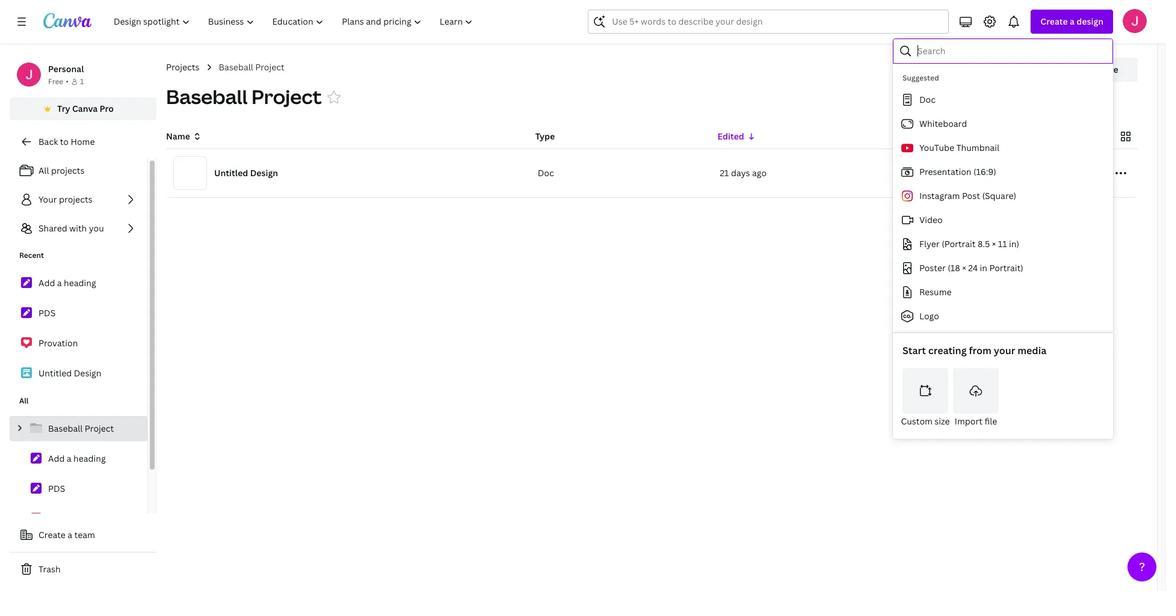 Task type: locate. For each thing, give the bounding box(es) containing it.
heading for 1st "add a heading" link
[[64, 277, 96, 289]]

all
[[39, 165, 49, 176], [19, 396, 29, 406]]

projects
[[166, 61, 199, 73]]

days
[[731, 167, 750, 179]]

baseball project for the rightmost the baseball project link
[[219, 61, 285, 73]]

1 vertical spatial add
[[48, 453, 65, 465]]

1 vertical spatial baseball
[[166, 84, 248, 110]]

thumbnail
[[956, 142, 999, 153]]

doc down type
[[538, 167, 554, 179]]

pds up create a team
[[48, 483, 65, 495]]

1 vertical spatial baseball project link
[[10, 416, 147, 442]]

all inside list
[[39, 165, 49, 176]]

1 horizontal spatial doc
[[919, 94, 936, 105]]

1 pds link from the top
[[10, 301, 147, 326]]

baseball project link
[[219, 61, 285, 74], [10, 416, 147, 442]]

all for all
[[19, 396, 29, 406]]

untitled design
[[214, 167, 278, 179], [39, 368, 101, 379]]

1 horizontal spatial baseball project link
[[219, 61, 285, 74]]

design
[[250, 167, 278, 179], [74, 368, 101, 379]]

provation
[[39, 338, 78, 349]]

heading
[[64, 277, 96, 289], [73, 453, 106, 465]]

projects inside all projects link
[[51, 165, 85, 176]]

owner
[[900, 131, 927, 142]]

pds
[[39, 307, 56, 319], [48, 483, 65, 495]]

free •
[[48, 76, 69, 87]]

1 vertical spatial add a heading
[[48, 453, 106, 465]]

your projects
[[39, 194, 92, 205]]

add a heading for 2nd "add a heading" link from the top
[[48, 453, 106, 465]]

0 horizontal spatial ×
[[962, 262, 966, 274]]

edited button
[[718, 130, 756, 143]]

james
[[902, 167, 928, 179]]

1 horizontal spatial create
[[1041, 16, 1068, 27]]

1 vertical spatial list
[[10, 271, 147, 386]]

create a team
[[39, 530, 95, 541]]

1 vertical spatial untitled
[[39, 368, 72, 379]]

a for create a team button
[[68, 530, 72, 541]]

(16:9)
[[974, 166, 996, 178]]

add
[[39, 277, 55, 289], [48, 453, 65, 465]]

1 vertical spatial heading
[[73, 453, 106, 465]]

to
[[60, 136, 69, 147]]

presentation (16:9) link
[[893, 160, 1108, 184]]

presentation
[[919, 166, 972, 178]]

projects
[[51, 165, 85, 176], [59, 194, 92, 205]]

2 list from the top
[[10, 271, 147, 386]]

0 vertical spatial ×
[[992, 238, 996, 250]]

start creating from your media
[[903, 344, 1047, 357]]

0 horizontal spatial untitled design
[[39, 368, 101, 379]]

baseball up baseball project button
[[219, 61, 253, 73]]

None search field
[[588, 10, 949, 34]]

doc inside "doc" link
[[919, 94, 936, 105]]

1 vertical spatial doc
[[538, 167, 554, 179]]

2 vertical spatial project
[[85, 423, 114, 434]]

21
[[720, 167, 729, 179]]

× left the 11
[[992, 238, 996, 250]]

baseball project link down untitled design link
[[10, 416, 147, 442]]

pds link up team
[[10, 477, 147, 502]]

logo link
[[893, 304, 1108, 329]]

baseball inside button
[[166, 84, 248, 110]]

a for 2nd "add a heading" link from the top
[[67, 453, 71, 465]]

projects down back to home
[[51, 165, 85, 176]]

(18
[[948, 262, 960, 274]]

trash
[[39, 564, 61, 575]]

0 vertical spatial baseball project link
[[219, 61, 285, 74]]

2 vertical spatial list
[[10, 416, 147, 562]]

1 horizontal spatial all
[[39, 165, 49, 176]]

1 add a heading link from the top
[[10, 271, 147, 296]]

1 vertical spatial baseball project
[[166, 84, 322, 110]]

project inside button
[[251, 84, 322, 110]]

baseball down untitled design link
[[48, 423, 83, 434]]

a inside button
[[68, 530, 72, 541]]

1 vertical spatial pds link
[[10, 477, 147, 502]]

1 vertical spatial ×
[[962, 262, 966, 274]]

0 vertical spatial add
[[39, 277, 55, 289]]

provation link
[[10, 331, 147, 356]]

untitled
[[214, 167, 248, 179], [39, 368, 72, 379]]

1 horizontal spatial ×
[[992, 238, 996, 250]]

poster (18 × 24 in portrait)
[[919, 262, 1023, 274]]

projects for all projects
[[51, 165, 85, 176]]

0 vertical spatial projects
[[51, 165, 85, 176]]

media
[[1018, 344, 1047, 357]]

projects inside your projects link
[[59, 194, 92, 205]]

1 vertical spatial projects
[[59, 194, 92, 205]]

type
[[535, 131, 555, 142]]

projects right your
[[59, 194, 92, 205]]

free
[[48, 76, 63, 87]]

baseball project for baseball project button
[[166, 84, 322, 110]]

1 horizontal spatial untitled design
[[214, 167, 278, 179]]

0 vertical spatial pds link
[[10, 301, 147, 326]]

0 vertical spatial list
[[10, 159, 147, 241]]

3 list from the top
[[10, 416, 147, 562]]

pds link
[[10, 301, 147, 326], [10, 477, 147, 502]]

0 vertical spatial heading
[[64, 277, 96, 289]]

name
[[166, 131, 190, 142]]

instagram post (square) link
[[893, 184, 1108, 208]]

baseball project link up baseball project button
[[219, 61, 285, 74]]

1 vertical spatial pds
[[48, 483, 65, 495]]

0 vertical spatial untitled design
[[214, 167, 278, 179]]

create inside dropdown button
[[1041, 16, 1068, 27]]

0 vertical spatial create
[[1041, 16, 1068, 27]]

0 vertical spatial baseball
[[219, 61, 253, 73]]

ago
[[752, 167, 767, 179]]

james peterson
[[902, 167, 967, 179]]

flyer (portrait 8.5 × 11 in)
[[919, 238, 1019, 250]]

0 horizontal spatial all
[[19, 396, 29, 406]]

0 vertical spatial add a heading link
[[10, 271, 147, 296]]

create for create a team
[[39, 530, 66, 541]]

import file
[[955, 416, 997, 427]]

youtube thumbnail link
[[893, 136, 1108, 160]]

×
[[992, 238, 996, 250], [962, 262, 966, 274]]

projects for your projects
[[59, 194, 92, 205]]

doc
[[919, 94, 936, 105], [538, 167, 554, 179]]

2 vertical spatial baseball project
[[48, 423, 114, 434]]

0 vertical spatial project
[[255, 61, 285, 73]]

flyer (portrait 8.5 × 11 in) link
[[893, 232, 1108, 256]]

project for baseball project button
[[251, 84, 322, 110]]

poster (18 × 24 in portrait) link
[[893, 256, 1108, 280]]

a
[[1070, 16, 1075, 27], [57, 277, 62, 289], [67, 453, 71, 465], [68, 530, 72, 541]]

doc down the suggested
[[919, 94, 936, 105]]

1 vertical spatial all
[[19, 396, 29, 406]]

james peterson image
[[1123, 9, 1147, 33]]

whiteboard link
[[893, 112, 1108, 136]]

create left team
[[39, 530, 66, 541]]

0 horizontal spatial create
[[39, 530, 66, 541]]

create inside button
[[39, 530, 66, 541]]

2 vertical spatial baseball
[[48, 423, 83, 434]]

video link
[[893, 208, 1108, 232]]

0 vertical spatial add a heading
[[39, 277, 96, 289]]

1 vertical spatial create
[[39, 530, 66, 541]]

add for 1st "add a heading" link
[[39, 277, 55, 289]]

name button
[[166, 130, 202, 143]]

0 vertical spatial design
[[250, 167, 278, 179]]

0 horizontal spatial untitled
[[39, 368, 72, 379]]

top level navigation element
[[106, 10, 483, 34]]

× left 24
[[962, 262, 966, 274]]

list containing baseball project
[[10, 416, 147, 562]]

heading for 2nd "add a heading" link from the top
[[73, 453, 106, 465]]

project for the rightmost the baseball project link
[[255, 61, 285, 73]]

home
[[71, 136, 95, 147]]

shared
[[39, 223, 67, 234]]

0 vertical spatial doc
[[919, 94, 936, 105]]

1 vertical spatial untitled design
[[39, 368, 101, 379]]

untitled design link
[[10, 361, 147, 386]]

Search search field
[[612, 10, 925, 33]]

baseball
[[219, 61, 253, 73], [166, 84, 248, 110], [48, 423, 83, 434]]

poster
[[919, 262, 946, 274]]

baseball down the 'projects' link
[[166, 84, 248, 110]]

create left design
[[1041, 16, 1068, 27]]

create
[[1041, 16, 1068, 27], [39, 530, 66, 541]]

1 vertical spatial design
[[74, 368, 101, 379]]

1 vertical spatial project
[[251, 84, 322, 110]]

project
[[255, 61, 285, 73], [251, 84, 322, 110], [85, 423, 114, 434]]

create a team button
[[10, 524, 156, 548]]

list
[[10, 159, 147, 241], [10, 271, 147, 386], [10, 416, 147, 562]]

pds link up the provation link
[[10, 301, 147, 326]]

0 horizontal spatial design
[[74, 368, 101, 379]]

project inside list
[[85, 423, 114, 434]]

add a heading link
[[10, 271, 147, 296], [10, 446, 147, 472]]

1 list from the top
[[10, 159, 147, 241]]

0 vertical spatial untitled
[[214, 167, 248, 179]]

baseball project
[[219, 61, 285, 73], [166, 84, 322, 110], [48, 423, 114, 434]]

2 add a heading link from the top
[[10, 446, 147, 472]]

design
[[1077, 16, 1104, 27]]

1 vertical spatial add a heading link
[[10, 446, 147, 472]]

0 vertical spatial all
[[39, 165, 49, 176]]

logo
[[919, 310, 939, 322]]

0 vertical spatial baseball project
[[219, 61, 285, 73]]

pds up the provation
[[39, 307, 56, 319]]



Task type: describe. For each thing, give the bounding box(es) containing it.
projects link
[[166, 61, 199, 74]]

you
[[89, 223, 104, 234]]

in
[[980, 262, 987, 274]]

back to home link
[[10, 130, 156, 154]]

1 horizontal spatial untitled
[[214, 167, 248, 179]]

share button
[[1075, 58, 1138, 82]]

baseball for baseball project button
[[166, 84, 248, 110]]

youtube thumbnail
[[919, 142, 999, 153]]

file
[[985, 416, 997, 427]]

import
[[955, 416, 983, 427]]

peterson
[[930, 167, 967, 179]]

0 vertical spatial pds
[[39, 307, 56, 319]]

1
[[80, 76, 84, 87]]

start
[[903, 344, 926, 357]]

from
[[969, 344, 992, 357]]

add for 2nd "add a heading" link from the top
[[48, 453, 65, 465]]

× inside poster (18 × 24 in portrait) link
[[962, 262, 966, 274]]

untitled design inside list
[[39, 368, 101, 379]]

Search search field
[[918, 40, 1105, 63]]

whiteboard
[[919, 118, 967, 129]]

portrait)
[[990, 262, 1023, 274]]

trash link
[[10, 558, 156, 582]]

21 days ago
[[720, 167, 767, 179]]

doc link
[[893, 88, 1108, 112]]

all for all projects
[[39, 165, 49, 176]]

pro
[[100, 103, 114, 114]]

try canva pro button
[[10, 97, 156, 120]]

suggested
[[903, 73, 939, 83]]

untitled inside list
[[39, 368, 72, 379]]

baseball inside list
[[48, 423, 83, 434]]

flyer
[[919, 238, 940, 250]]

create a design
[[1041, 16, 1104, 27]]

resume
[[919, 286, 952, 298]]

team
[[74, 530, 95, 541]]

all projects link
[[10, 159, 147, 183]]

edited
[[718, 131, 744, 142]]

personal
[[48, 63, 84, 75]]

list containing add a heading
[[10, 271, 147, 386]]

creating
[[928, 344, 967, 357]]

all projects
[[39, 165, 85, 176]]

baseball for the rightmost the baseball project link
[[219, 61, 253, 73]]

a for 1st "add a heading" link
[[57, 277, 62, 289]]

resume link
[[893, 280, 1108, 304]]

recent
[[19, 250, 44, 261]]

(square)
[[982, 190, 1016, 202]]

8.5
[[978, 238, 990, 250]]

0 horizontal spatial baseball project link
[[10, 416, 147, 442]]

add a heading for 1st "add a heading" link
[[39, 277, 96, 289]]

video
[[919, 214, 943, 226]]

presentation (16:9)
[[919, 166, 996, 178]]

custom size
[[901, 416, 950, 427]]

× inside flyer (portrait 8.5 × 11 in) link
[[992, 238, 996, 250]]

0 horizontal spatial doc
[[538, 167, 554, 179]]

try
[[57, 103, 70, 114]]

24
[[968, 262, 978, 274]]

list containing all projects
[[10, 159, 147, 241]]

baseball project inside list
[[48, 423, 114, 434]]

in)
[[1009, 238, 1019, 250]]

create for create a design
[[1041, 16, 1068, 27]]

with
[[69, 223, 87, 234]]

share
[[1095, 64, 1118, 75]]

shared with you link
[[10, 217, 147, 241]]

try canva pro
[[57, 103, 114, 114]]

(portrait
[[942, 238, 976, 250]]

baseball project button
[[166, 84, 322, 110]]

•
[[66, 76, 69, 87]]

shared with you
[[39, 223, 104, 234]]

post
[[962, 190, 980, 202]]

your projects link
[[10, 188, 147, 212]]

1 horizontal spatial design
[[250, 167, 278, 179]]

your
[[39, 194, 57, 205]]

youtube
[[919, 142, 954, 153]]

size
[[935, 416, 950, 427]]

your
[[994, 344, 1015, 357]]

back to home
[[39, 136, 95, 147]]

custom
[[901, 416, 933, 427]]

a inside dropdown button
[[1070, 16, 1075, 27]]

2 pds link from the top
[[10, 477, 147, 502]]

instagram
[[919, 190, 960, 202]]

instagram post (square)
[[919, 190, 1016, 202]]

11
[[998, 238, 1007, 250]]

create a design button
[[1031, 10, 1113, 34]]

back
[[39, 136, 58, 147]]



Task type: vqa. For each thing, say whether or not it's contained in the screenshot.
'Your
no



